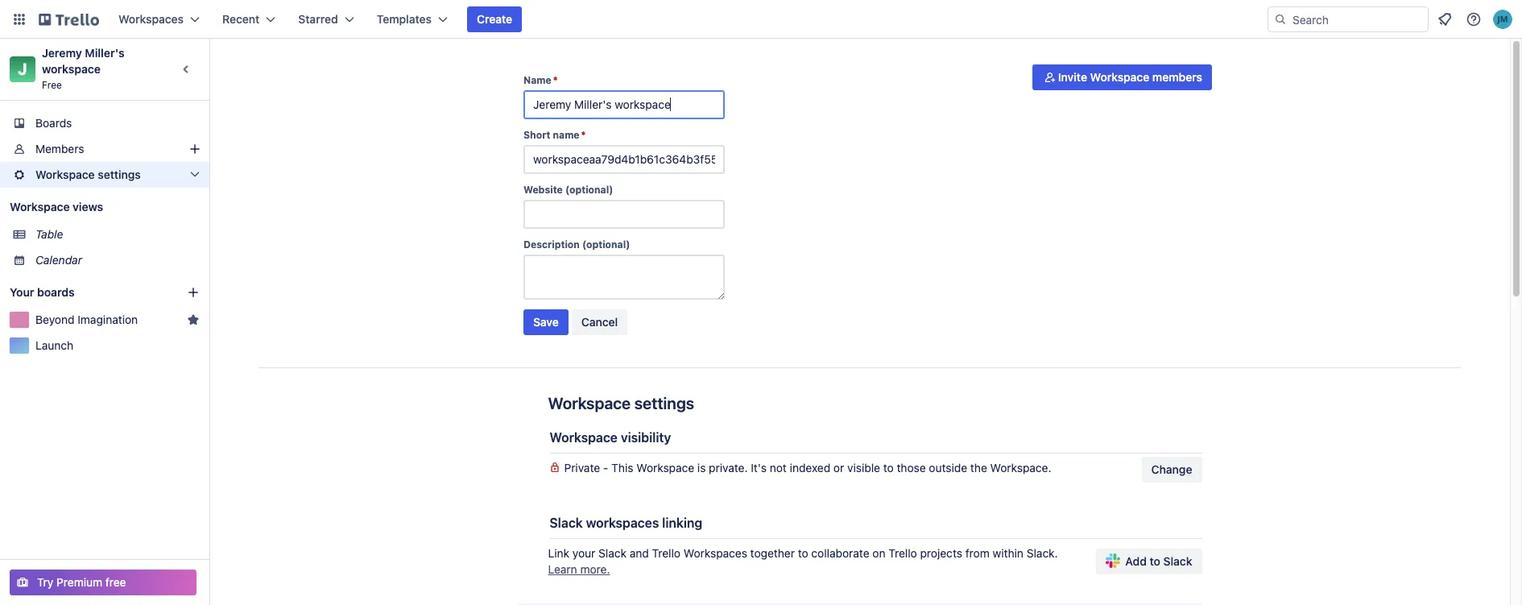Task type: vqa. For each thing, say whether or not it's contained in the screenshot.
right the Workspace settings
yes



Task type: describe. For each thing, give the bounding box(es) containing it.
workspace inside dropdown button
[[35, 168, 95, 181]]

linking
[[662, 516, 703, 530]]

website (optional)
[[524, 184, 613, 196]]

premium
[[57, 575, 102, 589]]

invite workspace members button
[[1033, 64, 1213, 90]]

visibility
[[621, 430, 671, 445]]

1 trello from the left
[[652, 546, 681, 560]]

name
[[553, 129, 580, 141]]

try
[[37, 575, 54, 589]]

indexed
[[790, 461, 831, 475]]

not
[[770, 461, 787, 475]]

projects
[[920, 546, 963, 560]]

j link
[[10, 56, 35, 82]]

slack for link
[[599, 546, 627, 560]]

0 horizontal spatial slack
[[550, 516, 583, 530]]

organizationdetailform element
[[524, 74, 725, 342]]

beyond imagination link
[[35, 312, 180, 328]]

calendar link
[[35, 252, 200, 268]]

create
[[477, 12, 513, 26]]

name
[[524, 74, 552, 86]]

settings inside dropdown button
[[98, 168, 141, 181]]

1 horizontal spatial to
[[884, 461, 894, 475]]

workspace visibility
[[550, 430, 671, 445]]

views
[[73, 200, 103, 213]]

short name *
[[524, 129, 586, 141]]

it's
[[751, 461, 767, 475]]

this
[[612, 461, 634, 475]]

description
[[524, 238, 580, 251]]

recent button
[[213, 6, 285, 32]]

add to slack link
[[1097, 549, 1202, 574]]

workspaces
[[586, 516, 659, 530]]

is
[[698, 461, 706, 475]]

together
[[751, 546, 795, 560]]

slack workspaces linking
[[550, 516, 703, 530]]

j
[[18, 60, 27, 78]]

on
[[873, 546, 886, 560]]

beyond imagination
[[35, 313, 138, 326]]

workspace settings button
[[0, 162, 209, 188]]

members
[[35, 142, 84, 155]]

your boards with 2 items element
[[10, 283, 163, 302]]

invite
[[1059, 70, 1088, 84]]

to inside the link your slack and trello workspaces together to collaborate on trello projects from within slack. learn more.
[[798, 546, 809, 560]]

outside
[[929, 461, 968, 475]]

starred button
[[289, 6, 364, 32]]

your boards
[[10, 285, 75, 299]]

your
[[573, 546, 596, 560]]

invite workspace members
[[1059, 70, 1203, 84]]

change
[[1152, 462, 1193, 476]]

members
[[1153, 70, 1203, 84]]

starred
[[298, 12, 338, 26]]

0 notifications image
[[1436, 10, 1455, 29]]

or
[[834, 461, 845, 475]]

sm image
[[1042, 69, 1059, 85]]

workspaces inside the link your slack and trello workspaces together to collaborate on trello projects from within slack. learn more.
[[684, 546, 748, 560]]

members link
[[0, 136, 209, 162]]

beyond
[[35, 313, 75, 326]]

boards
[[37, 285, 75, 299]]

1 vertical spatial settings
[[635, 394, 695, 412]]

private
[[564, 461, 600, 475]]

workspaces button
[[109, 6, 210, 32]]

save button
[[524, 309, 569, 335]]

those
[[897, 461, 926, 475]]

imagination
[[78, 313, 138, 326]]

workspaces inside dropdown button
[[118, 12, 184, 26]]

workspace up workspace visibility at the left of page
[[548, 394, 631, 412]]

workspace.
[[991, 461, 1052, 475]]

1 horizontal spatial workspace settings
[[548, 394, 695, 412]]



Task type: locate. For each thing, give the bounding box(es) containing it.
(optional)
[[565, 184, 613, 196], [582, 238, 630, 251]]

slack.
[[1027, 546, 1058, 560]]

1 vertical spatial workspace settings
[[548, 394, 695, 412]]

open information menu image
[[1466, 11, 1482, 27]]

link your slack and trello workspaces together to collaborate on trello projects from within slack. learn more.
[[548, 546, 1058, 576]]

slack inside the link your slack and trello workspaces together to collaborate on trello projects from within slack. learn more.
[[599, 546, 627, 560]]

boards
[[35, 116, 72, 130]]

add to slack
[[1126, 554, 1193, 568]]

slack up link at the bottom left
[[550, 516, 583, 530]]

description (optional)
[[524, 238, 630, 251]]

change button
[[1142, 457, 1202, 483]]

calendar
[[35, 253, 82, 267]]

jeremy miller's workspace link
[[42, 46, 128, 76]]

0 vertical spatial workspace settings
[[35, 168, 141, 181]]

slack
[[550, 516, 583, 530], [599, 546, 627, 560], [1164, 554, 1193, 568]]

launch link
[[35, 338, 200, 354]]

table
[[35, 227, 63, 241]]

private.
[[709, 461, 748, 475]]

workspace up private
[[550, 430, 618, 445]]

workspace views
[[10, 200, 103, 213]]

1 vertical spatial workspaces
[[684, 546, 748, 560]]

private - this workspace is private. it's not indexed or visible to those outside the workspace.
[[564, 461, 1052, 475]]

workspace
[[42, 62, 101, 76]]

your
[[10, 285, 34, 299]]

free
[[105, 575, 126, 589]]

0 vertical spatial workspaces
[[118, 12, 184, 26]]

templates button
[[367, 6, 458, 32]]

workspace inside button
[[1091, 70, 1150, 84]]

jeremy miller (jeremymiller198) image
[[1494, 10, 1513, 29]]

primary element
[[0, 0, 1523, 39]]

2 horizontal spatial slack
[[1164, 554, 1193, 568]]

to left those
[[884, 461, 894, 475]]

miller's
[[85, 46, 125, 60]]

templates
[[377, 12, 432, 26]]

-
[[603, 461, 609, 475]]

workspaces down linking
[[684, 546, 748, 560]]

try premium free
[[37, 575, 126, 589]]

0 horizontal spatial workspaces
[[118, 12, 184, 26]]

Search field
[[1287, 7, 1428, 31]]

0 vertical spatial *
[[553, 74, 558, 86]]

name *
[[524, 74, 558, 86]]

create button
[[467, 6, 522, 32]]

workspace down "members"
[[35, 168, 95, 181]]

(optional) for website (optional)
[[565, 184, 613, 196]]

save
[[533, 315, 559, 329]]

cancel
[[582, 315, 618, 329]]

to right together
[[798, 546, 809, 560]]

the
[[971, 461, 988, 475]]

1 horizontal spatial trello
[[889, 546, 917, 560]]

add
[[1126, 554, 1147, 568]]

visible
[[848, 461, 881, 475]]

1 horizontal spatial settings
[[635, 394, 695, 412]]

(optional) for description (optional)
[[582, 238, 630, 251]]

jeremy
[[42, 46, 82, 60]]

try premium free button
[[10, 570, 197, 595]]

slack up more. in the bottom left of the page
[[599, 546, 627, 560]]

1 horizontal spatial slack
[[599, 546, 627, 560]]

cancel button
[[572, 309, 628, 335]]

trello
[[652, 546, 681, 560], [889, 546, 917, 560]]

to inside add to slack link
[[1150, 554, 1161, 568]]

workspace settings down members link
[[35, 168, 141, 181]]

website
[[524, 184, 563, 196]]

launch
[[35, 338, 73, 352]]

link
[[548, 546, 570, 560]]

1 vertical spatial *
[[581, 129, 586, 141]]

0 vertical spatial (optional)
[[565, 184, 613, 196]]

workspace navigation collapse icon image
[[176, 58, 198, 81]]

to right 'add'
[[1150, 554, 1161, 568]]

slack right 'add'
[[1164, 554, 1193, 568]]

workspace settings inside workspace settings dropdown button
[[35, 168, 141, 181]]

0 horizontal spatial settings
[[98, 168, 141, 181]]

starred icon image
[[187, 313, 200, 326]]

back to home image
[[39, 6, 99, 32]]

and
[[630, 546, 649, 560]]

None text field
[[524, 145, 725, 174], [524, 200, 725, 229], [524, 255, 725, 300], [524, 145, 725, 174], [524, 200, 725, 229], [524, 255, 725, 300]]

1 vertical spatial (optional)
[[582, 238, 630, 251]]

2 trello from the left
[[889, 546, 917, 560]]

None text field
[[524, 90, 725, 119]]

trello right the on
[[889, 546, 917, 560]]

workspaces
[[118, 12, 184, 26], [684, 546, 748, 560]]

trello right and
[[652, 546, 681, 560]]

workspace up table
[[10, 200, 70, 213]]

boards link
[[0, 110, 209, 136]]

slack for add
[[1164, 554, 1193, 568]]

workspace settings up workspace visibility at the left of page
[[548, 394, 695, 412]]

(optional) right description
[[582, 238, 630, 251]]

0 horizontal spatial workspace settings
[[35, 168, 141, 181]]

workspace
[[1091, 70, 1150, 84], [35, 168, 95, 181], [10, 200, 70, 213], [548, 394, 631, 412], [550, 430, 618, 445], [637, 461, 695, 475]]

free
[[42, 79, 62, 91]]

settings down members link
[[98, 168, 141, 181]]

add board image
[[187, 286, 200, 299]]

learn
[[548, 562, 577, 576]]

0 horizontal spatial trello
[[652, 546, 681, 560]]

workspace down visibility
[[637, 461, 695, 475]]

workspace settings
[[35, 168, 141, 181], [548, 394, 695, 412]]

0 horizontal spatial to
[[798, 546, 809, 560]]

workspaces up miller's
[[118, 12, 184, 26]]

(optional) right "website"
[[565, 184, 613, 196]]

settings up visibility
[[635, 394, 695, 412]]

table link
[[35, 226, 200, 243]]

collaborate
[[812, 546, 870, 560]]

search image
[[1275, 13, 1287, 26]]

0 vertical spatial settings
[[98, 168, 141, 181]]

0 horizontal spatial *
[[553, 74, 558, 86]]

within
[[993, 546, 1024, 560]]

to
[[884, 461, 894, 475], [798, 546, 809, 560], [1150, 554, 1161, 568]]

1 horizontal spatial workspaces
[[684, 546, 748, 560]]

jeremy miller's workspace free
[[42, 46, 128, 91]]

short
[[524, 129, 551, 141]]

more.
[[580, 562, 610, 576]]

from
[[966, 546, 990, 560]]

workspace right invite
[[1091, 70, 1150, 84]]

learn more. link
[[548, 562, 610, 576]]

settings
[[98, 168, 141, 181], [635, 394, 695, 412]]

2 horizontal spatial to
[[1150, 554, 1161, 568]]

*
[[553, 74, 558, 86], [581, 129, 586, 141]]

1 horizontal spatial *
[[581, 129, 586, 141]]

switch to… image
[[11, 11, 27, 27]]

recent
[[222, 12, 260, 26]]



